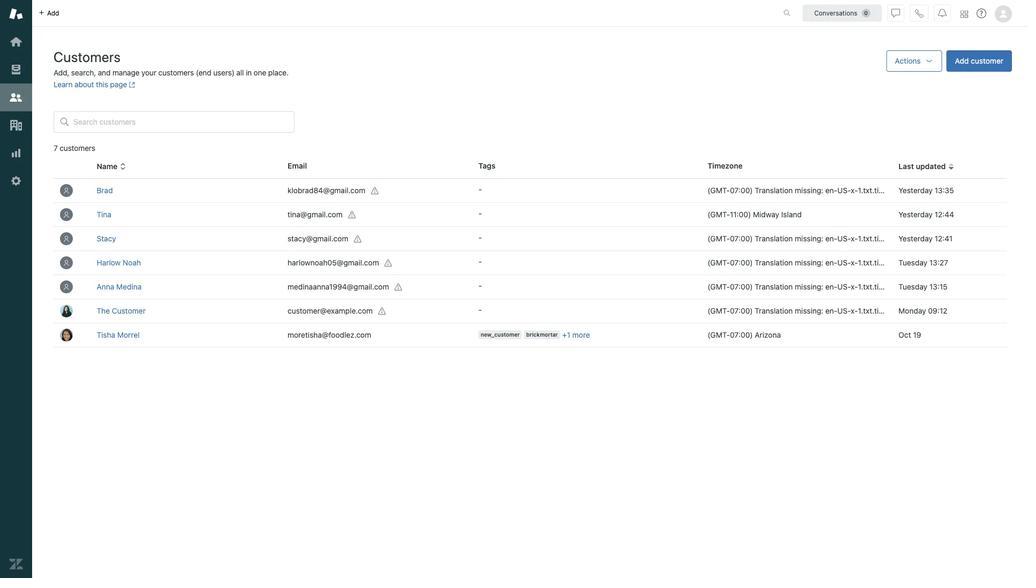 Task type: locate. For each thing, give the bounding box(es) containing it.
name button
[[97, 162, 126, 171]]

1 yesterday from the top
[[899, 186, 933, 195]]

6 - from the top
[[478, 305, 482, 314]]

yesterday down last updated
[[899, 186, 933, 195]]

2 missing: from the top
[[795, 234, 823, 243]]

page
[[110, 80, 127, 89]]

5 missing: from the top
[[795, 307, 823, 315]]

unverified email image up harlownoah05@gmail.com
[[354, 235, 362, 243]]

1 us- from the top
[[837, 186, 851, 195]]

-
[[478, 185, 482, 194], [478, 209, 482, 218], [478, 233, 482, 242], [478, 257, 482, 266], [478, 281, 482, 290], [478, 305, 482, 314]]

3 (gmt- from the top
[[708, 234, 730, 243]]

unverified email image
[[371, 187, 379, 195], [354, 235, 362, 243]]

1 (gmt- from the top
[[708, 186, 730, 195]]

email
[[288, 161, 307, 170]]

1.txt.timezone.america_los_angeles up tuesday 13:27
[[858, 234, 981, 243]]

notifications image
[[938, 9, 947, 17]]

midway
[[753, 210, 779, 219]]

customer
[[112, 307, 146, 315]]

1.txt.timezone.america_los_angeles for 13:27
[[858, 258, 981, 267]]

actions button
[[886, 50, 942, 72]]

tina
[[97, 210, 111, 219]]

2 (gmt- from the top
[[708, 210, 730, 219]]

1 translation from the top
[[755, 186, 793, 195]]

1 horizontal spatial customers
[[158, 68, 194, 77]]

5 translation from the top
[[755, 307, 793, 315]]

4 x- from the top
[[851, 282, 858, 291]]

unverified email image for customer@example.com
[[378, 307, 387, 316]]

6 07:00) from the top
[[730, 331, 753, 339]]

users)
[[213, 68, 234, 77]]

2 tuesday from the top
[[899, 282, 927, 291]]

x-
[[851, 186, 858, 195], [851, 234, 858, 243], [851, 258, 858, 267], [851, 282, 858, 291], [851, 307, 858, 315]]

yesterday up tuesday 13:27
[[899, 234, 933, 243]]

- for medinaanna1994@gmail.com
[[478, 281, 482, 290]]

2 yesterday from the top
[[899, 210, 933, 219]]

customers right 7
[[60, 144, 95, 153]]

1 missing: from the top
[[795, 186, 823, 195]]

07:00) for oct 19
[[730, 331, 753, 339]]

12:44
[[935, 210, 954, 219]]

3 missing: from the top
[[795, 258, 823, 267]]

1 07:00) from the top
[[730, 186, 753, 195]]

add,
[[54, 68, 69, 77]]

5 (gmt- from the top
[[708, 282, 730, 291]]

tuesday
[[899, 258, 927, 267], [899, 282, 927, 291]]

4 us- from the top
[[837, 282, 851, 291]]

2 1.txt.timezone.america_los_angeles from the top
[[858, 234, 981, 243]]

0 vertical spatial tuesday
[[899, 258, 927, 267]]

5 en- from the top
[[825, 307, 837, 315]]

3 - from the top
[[478, 233, 482, 242]]

missing: for tuesday 13:27
[[795, 258, 823, 267]]

island
[[781, 210, 802, 219]]

monday 09:12
[[899, 307, 947, 315]]

2 (gmt-07:00) translation missing: en-us-x-1.txt.timezone.america_los_angeles from the top
[[708, 234, 981, 243]]

tuesday 13:15
[[899, 282, 948, 291]]

yesterday 12:44
[[899, 210, 954, 219]]

1 tuesday from the top
[[899, 258, 927, 267]]

1.txt.timezone.america_los_angeles up 19
[[858, 307, 981, 315]]

medinaanna1994@gmail.com
[[288, 282, 389, 291]]

2 07:00) from the top
[[730, 234, 753, 243]]

2 - from the top
[[478, 209, 482, 218]]

3 us- from the top
[[837, 258, 851, 267]]

12:41
[[935, 234, 953, 243]]

07:00)
[[730, 186, 753, 195], [730, 234, 753, 243], [730, 258, 753, 267], [730, 282, 753, 291], [730, 307, 753, 315], [730, 331, 753, 339]]

07:00) for tuesday 13:15
[[730, 282, 753, 291]]

1 - from the top
[[478, 185, 482, 194]]

zendesk image
[[9, 557, 23, 571]]

zendesk products image
[[961, 10, 968, 18]]

4 translation from the top
[[755, 282, 793, 291]]

customers right your
[[158, 68, 194, 77]]

5 07:00) from the top
[[730, 307, 753, 315]]

4 missing: from the top
[[795, 282, 823, 291]]

tisha morrel link
[[97, 331, 140, 339]]

(gmt-
[[708, 186, 730, 195], [708, 210, 730, 219], [708, 234, 730, 243], [708, 258, 730, 267], [708, 282, 730, 291], [708, 307, 730, 315], [708, 331, 730, 339]]

1 vertical spatial yesterday
[[899, 210, 933, 219]]

3 translation from the top
[[755, 258, 793, 267]]

last updated button
[[899, 162, 954, 171]]

tuesday left 13:27
[[899, 258, 927, 267]]

4 en- from the top
[[825, 282, 837, 291]]

0 horizontal spatial unverified email image
[[354, 235, 362, 243]]

3 en- from the top
[[825, 258, 837, 267]]

organizations image
[[9, 118, 23, 132]]

translation for tuesday 13:27
[[755, 258, 793, 267]]

in
[[246, 68, 252, 77]]

1.txt.timezone.america_los_angeles
[[858, 186, 981, 195], [858, 234, 981, 243], [858, 258, 981, 267], [858, 282, 981, 291], [858, 307, 981, 315]]

1 1.txt.timezone.america_los_angeles from the top
[[858, 186, 981, 195]]

monday
[[899, 307, 926, 315]]

(gmt-07:00) translation missing: en-us-x-1.txt.timezone.america_los_angeles
[[708, 186, 981, 195], [708, 234, 981, 243], [708, 258, 981, 267], [708, 282, 981, 291], [708, 307, 981, 315]]

us- for monday 09:12
[[837, 307, 851, 315]]

tina@gmail.com
[[288, 210, 343, 219]]

3 1.txt.timezone.america_los_angeles from the top
[[858, 258, 981, 267]]

tisha
[[97, 331, 115, 339]]

unverified email image for klobrad84@gmail.com
[[371, 187, 379, 195]]

1 x- from the top
[[851, 186, 858, 195]]

and
[[98, 68, 110, 77]]

(gmt-07:00) translation missing: en-us-x-1.txt.timezone.america_los_angeles for tuesday 13:27
[[708, 258, 981, 267]]

(gmt- for oct 19
[[708, 331, 730, 339]]

19
[[913, 331, 921, 339]]

7 customers
[[54, 144, 95, 153]]

timezone
[[708, 161, 743, 170]]

4 (gmt- from the top
[[708, 258, 730, 267]]

admin image
[[9, 174, 23, 188]]

customers
[[54, 48, 121, 65]]

5 x- from the top
[[851, 307, 858, 315]]

1 vertical spatial unverified email image
[[354, 235, 362, 243]]

conversations button
[[803, 5, 882, 22]]

6 (gmt- from the top
[[708, 307, 730, 315]]

5 1.txt.timezone.america_los_angeles from the top
[[858, 307, 981, 315]]

brickmortar +1 more
[[526, 330, 590, 339]]

last
[[899, 162, 914, 171]]

harlow noah link
[[97, 258, 141, 267]]

+1 more button
[[562, 330, 590, 340]]

unverified email image
[[348, 211, 357, 219], [384, 259, 393, 268], [394, 283, 403, 292], [378, 307, 387, 316]]

unverified email image for harlownoah05@gmail.com
[[384, 259, 393, 268]]

1.txt.timezone.america_los_angeles down last updated
[[858, 186, 981, 195]]

1.txt.timezone.america_los_angeles for 09:12
[[858, 307, 981, 315]]

missing:
[[795, 186, 823, 195], [795, 234, 823, 243], [795, 258, 823, 267], [795, 282, 823, 291], [795, 307, 823, 315]]

1 (gmt-07:00) translation missing: en-us-x-1.txt.timezone.america_los_angeles from the top
[[708, 186, 981, 195]]

4 1.txt.timezone.america_los_angeles from the top
[[858, 282, 981, 291]]

(gmt-07:00) translation missing: en-us-x-1.txt.timezone.america_los_angeles for monday 09:12
[[708, 307, 981, 315]]

add customer button
[[947, 50, 1012, 72]]

en- for yesterday 13:35
[[825, 186, 837, 195]]

harlow noah
[[97, 258, 141, 267]]

3 07:00) from the top
[[730, 258, 753, 267]]

harlownoah05@gmail.com
[[288, 258, 379, 267]]

place.
[[268, 68, 289, 77]]

us-
[[837, 186, 851, 195], [837, 234, 851, 243], [837, 258, 851, 267], [837, 282, 851, 291], [837, 307, 851, 315]]

7 (gmt- from the top
[[708, 331, 730, 339]]

1.txt.timezone.america_los_angeles up monday 09:12
[[858, 282, 981, 291]]

x- for yesterday 12:41
[[851, 234, 858, 243]]

unverified email image right klobrad84@gmail.com
[[371, 187, 379, 195]]

5 - from the top
[[478, 281, 482, 290]]

4 07:00) from the top
[[730, 282, 753, 291]]

(gmt- for tuesday 13:15
[[708, 282, 730, 291]]

brickmortar
[[526, 332, 558, 338]]

en- for tuesday 13:15
[[825, 282, 837, 291]]

Search customers field
[[73, 117, 288, 127]]

7
[[54, 144, 58, 153]]

2 en- from the top
[[825, 234, 837, 243]]

name
[[97, 162, 118, 171]]

+1
[[562, 330, 570, 339]]

3 (gmt-07:00) translation missing: en-us-x-1.txt.timezone.america_los_angeles from the top
[[708, 258, 981, 267]]

- for tina@gmail.com
[[478, 209, 482, 218]]

manage
[[112, 68, 139, 77]]

yesterday for yesterday 12:44
[[899, 210, 933, 219]]

yesterday for yesterday 12:41
[[899, 234, 933, 243]]

customers inside 'customers add, search, and manage your customers (end users) all in one place.'
[[158, 68, 194, 77]]

0 vertical spatial unverified email image
[[371, 187, 379, 195]]

the customer
[[97, 307, 146, 315]]

07:00) for yesterday 13:35
[[730, 186, 753, 195]]

yesterday up yesterday 12:41 at right
[[899, 210, 933, 219]]

stacy
[[97, 234, 116, 243]]

2 vertical spatial yesterday
[[899, 234, 933, 243]]

anna medina
[[97, 282, 142, 291]]

us- for tuesday 13:27
[[837, 258, 851, 267]]

- for customer@example.com
[[478, 305, 482, 314]]

5 (gmt-07:00) translation missing: en-us-x-1.txt.timezone.america_los_angeles from the top
[[708, 307, 981, 315]]

tuesday up monday
[[899, 282, 927, 291]]

3 yesterday from the top
[[899, 234, 933, 243]]

4 - from the top
[[478, 257, 482, 266]]

(opens in a new tab) image
[[127, 82, 135, 88]]

main element
[[0, 0, 32, 578]]

translation
[[755, 186, 793, 195], [755, 234, 793, 243], [755, 258, 793, 267], [755, 282, 793, 291], [755, 307, 793, 315]]

missing: for monday 09:12
[[795, 307, 823, 315]]

0 horizontal spatial customers
[[60, 144, 95, 153]]

x- for tuesday 13:27
[[851, 258, 858, 267]]

- for klobrad84@gmail.com
[[478, 185, 482, 194]]

anna
[[97, 282, 114, 291]]

07:00) for yesterday 12:41
[[730, 234, 753, 243]]

noah
[[123, 258, 141, 267]]

3 x- from the top
[[851, 258, 858, 267]]

1.txt.timezone.america_los_angeles up tuesday 13:15
[[858, 258, 981, 267]]

5 us- from the top
[[837, 307, 851, 315]]

1 horizontal spatial unverified email image
[[371, 187, 379, 195]]

1 vertical spatial customers
[[60, 144, 95, 153]]

1 vertical spatial tuesday
[[899, 282, 927, 291]]

tuesday for tuesday 13:15
[[899, 282, 927, 291]]

2 x- from the top
[[851, 234, 858, 243]]

4 (gmt-07:00) translation missing: en-us-x-1.txt.timezone.america_los_angeles from the top
[[708, 282, 981, 291]]

the customer link
[[97, 307, 146, 315]]

0 vertical spatial customers
[[158, 68, 194, 77]]

translation for tuesday 13:15
[[755, 282, 793, 291]]

0 vertical spatial yesterday
[[899, 186, 933, 195]]

yesterday
[[899, 186, 933, 195], [899, 210, 933, 219], [899, 234, 933, 243]]

2 us- from the top
[[837, 234, 851, 243]]

2 translation from the top
[[755, 234, 793, 243]]

1 en- from the top
[[825, 186, 837, 195]]



Task type: describe. For each thing, give the bounding box(es) containing it.
(end
[[196, 68, 211, 77]]

en- for monday 09:12
[[825, 307, 837, 315]]

(gmt- for yesterday 13:35
[[708, 186, 730, 195]]

actions
[[895, 56, 921, 65]]

1.txt.timezone.america_los_angeles for 13:35
[[858, 186, 981, 195]]

us- for yesterday 12:41
[[837, 234, 851, 243]]

learn about this page link
[[54, 80, 135, 89]]

zendesk support image
[[9, 7, 23, 21]]

arizona
[[755, 331, 781, 339]]

(gmt- for tuesday 13:27
[[708, 258, 730, 267]]

harlow
[[97, 258, 121, 267]]

- for stacy@gmail.com
[[478, 233, 482, 242]]

en- for yesterday 12:41
[[825, 234, 837, 243]]

all
[[236, 68, 244, 77]]

us- for tuesday 13:15
[[837, 282, 851, 291]]

last updated
[[899, 162, 946, 171]]

morrel
[[117, 331, 140, 339]]

about
[[74, 80, 94, 89]]

this
[[96, 80, 108, 89]]

new_customer
[[481, 332, 520, 338]]

updated
[[916, 162, 946, 171]]

yesterday 12:41
[[899, 234, 953, 243]]

tags
[[478, 161, 496, 170]]

07:00) for tuesday 13:27
[[730, 258, 753, 267]]

(gmt-07:00) arizona
[[708, 331, 781, 339]]

medina
[[116, 282, 142, 291]]

unverified email image for tina@gmail.com
[[348, 211, 357, 219]]

learn
[[54, 80, 73, 89]]

(gmt- for monday 09:12
[[708, 307, 730, 315]]

en- for tuesday 13:27
[[825, 258, 837, 267]]

translation for yesterday 12:41
[[755, 234, 793, 243]]

missing: for yesterday 12:41
[[795, 234, 823, 243]]

- for harlownoah05@gmail.com
[[478, 257, 482, 266]]

unverified email image for stacy@gmail.com
[[354, 235, 362, 243]]

1.txt.timezone.america_los_angeles for 13:15
[[858, 282, 981, 291]]

stacy@gmail.com
[[288, 234, 348, 243]]

tisha morrel
[[97, 331, 140, 339]]

tina link
[[97, 210, 111, 219]]

stacy link
[[97, 234, 116, 243]]

reporting image
[[9, 146, 23, 160]]

oct
[[899, 331, 911, 339]]

x- for monday 09:12
[[851, 307, 858, 315]]

customers add, search, and manage your customers (end users) all in one place.
[[54, 48, 289, 77]]

conversations
[[814, 9, 857, 17]]

moretisha@foodlez.com
[[288, 331, 371, 339]]

oct 19
[[899, 331, 921, 339]]

x- for yesterday 13:35
[[851, 186, 858, 195]]

more
[[572, 330, 590, 339]]

add
[[47, 9, 59, 17]]

views image
[[9, 63, 23, 77]]

one
[[254, 68, 266, 77]]

anna medina link
[[97, 282, 142, 291]]

(gmt-07:00) translation missing: en-us-x-1.txt.timezone.america_los_angeles for yesterday 13:35
[[708, 186, 981, 195]]

brad
[[97, 186, 113, 195]]

missing: for yesterday 13:35
[[795, 186, 823, 195]]

07:00) for monday 09:12
[[730, 307, 753, 315]]

11:00)
[[730, 210, 751, 219]]

customers image
[[9, 90, 23, 104]]

unverified email image for medinaanna1994@gmail.com
[[394, 283, 403, 292]]

add button
[[32, 0, 66, 26]]

search,
[[71, 68, 96, 77]]

get help image
[[977, 9, 986, 18]]

(gmt-07:00) translation missing: en-us-x-1.txt.timezone.america_los_angeles for yesterday 12:41
[[708, 234, 981, 243]]

get started image
[[9, 35, 23, 49]]

missing: for tuesday 13:15
[[795, 282, 823, 291]]

add
[[955, 56, 969, 65]]

09:12
[[928, 307, 947, 315]]

13:15
[[929, 282, 948, 291]]

translation for monday 09:12
[[755, 307, 793, 315]]

translation for yesterday 13:35
[[755, 186, 793, 195]]

tuesday 13:27
[[899, 258, 948, 267]]

button displays agent's chat status as invisible. image
[[892, 9, 900, 17]]

us- for yesterday 13:35
[[837, 186, 851, 195]]

(gmt-07:00) translation missing: en-us-x-1.txt.timezone.america_los_angeles for tuesday 13:15
[[708, 282, 981, 291]]

brad link
[[97, 186, 113, 195]]

(gmt- for yesterday 12:44
[[708, 210, 730, 219]]

learn about this page
[[54, 80, 127, 89]]

x- for tuesday 13:15
[[851, 282, 858, 291]]

yesterday for yesterday 13:35
[[899, 186, 933, 195]]

customer@example.com
[[288, 306, 373, 315]]

the
[[97, 307, 110, 315]]

13:27
[[929, 258, 948, 267]]

yesterday 13:35
[[899, 186, 954, 195]]

tuesday for tuesday 13:27
[[899, 258, 927, 267]]

1.txt.timezone.america_los_angeles for 12:41
[[858, 234, 981, 243]]

klobrad84@gmail.com
[[288, 186, 365, 195]]

(gmt-11:00) midway island
[[708, 210, 802, 219]]

(gmt- for yesterday 12:41
[[708, 234, 730, 243]]

your
[[141, 68, 156, 77]]

customer
[[971, 56, 1003, 65]]

add customer
[[955, 56, 1003, 65]]

13:35
[[935, 186, 954, 195]]



Task type: vqa. For each thing, say whether or not it's contained in the screenshot.


